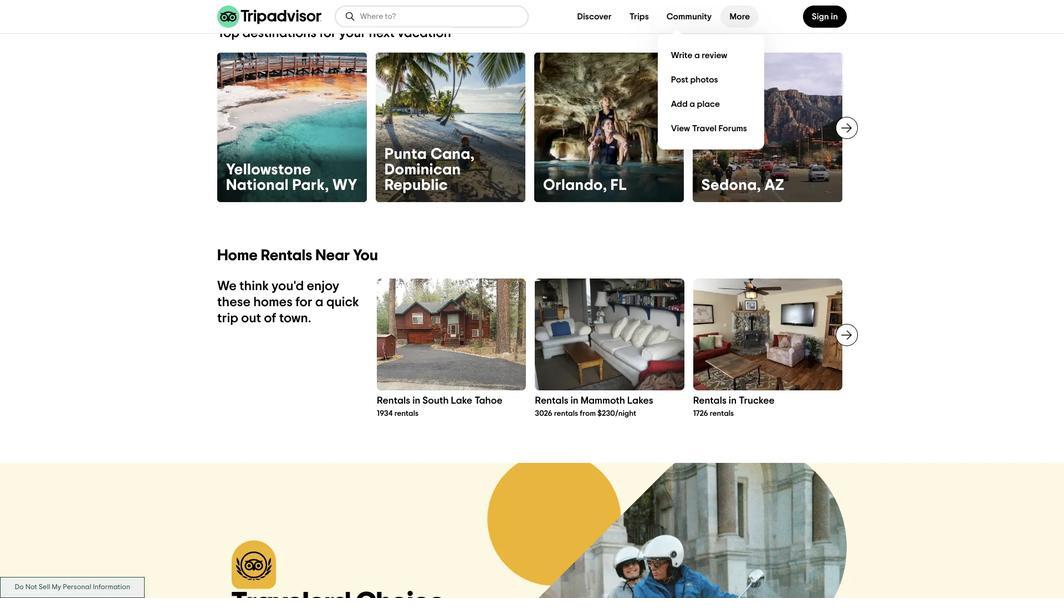 Task type: describe. For each thing, give the bounding box(es) containing it.
think
[[240, 280, 269, 293]]

tahoe
[[475, 396, 503, 406]]

from
[[580, 410, 596, 418]]

personal
[[63, 585, 91, 592]]

rentals for rentals in truckee
[[694, 396, 727, 406]]

travel
[[692, 124, 717, 133]]

previous image for top destinations for your next vacation
[[211, 121, 224, 135]]

community
[[667, 12, 712, 21]]

we
[[217, 280, 237, 293]]

lakes
[[628, 396, 654, 406]]

town.
[[279, 312, 311, 325]]

yellowstone national park, wy link
[[217, 53, 367, 202]]

my
[[52, 585, 61, 592]]

next image
[[841, 329, 854, 342]]

dominican
[[385, 162, 461, 178]]

a inside we think you'd enjoy these homes for a quick trip out of town.
[[315, 296, 324, 309]]

wy
[[333, 178, 358, 193]]

place
[[697, 100, 720, 108]]

discover button
[[569, 6, 621, 28]]

1726
[[694, 410, 709, 418]]

enjoy
[[307, 280, 340, 293]]

you
[[353, 248, 378, 264]]

az
[[765, 178, 785, 193]]

rentals inside rentals in south lake tahoe 1934 rentals
[[395, 410, 419, 418]]

next
[[369, 27, 395, 40]]

write a review
[[671, 51, 728, 60]]

rentals up you'd
[[261, 248, 312, 264]]

sell
[[39, 585, 50, 592]]

homes
[[254, 296, 293, 309]]

quick
[[326, 296, 359, 309]]

fl
[[611, 178, 627, 193]]

write a review link
[[667, 43, 756, 68]]

sedona, az link
[[693, 53, 843, 202]]

destinations
[[242, 27, 317, 40]]

near
[[316, 248, 350, 264]]

of
[[264, 312, 276, 325]]

top
[[217, 27, 240, 40]]

a for add
[[690, 100, 695, 108]]

$230/night
[[598, 410, 637, 418]]

in for rentals in truckee
[[729, 396, 737, 406]]

sign in link
[[803, 6, 847, 28]]

1934
[[377, 410, 393, 418]]

tripadvisor image
[[217, 6, 322, 28]]

write
[[671, 51, 693, 60]]

sign
[[812, 12, 830, 21]]

vacation
[[398, 27, 451, 40]]

lake
[[451, 396, 473, 406]]

home rentals near you
[[217, 248, 378, 264]]

photos
[[691, 75, 719, 84]]

trips
[[630, 12, 649, 21]]

rentals in mammoth lakes 3026 rentals from $230/night
[[535, 396, 654, 418]]

punta cana, dominican republic
[[385, 147, 475, 193]]

in for rentals in mammoth lakes
[[571, 396, 579, 406]]

information
[[93, 585, 130, 592]]



Task type: vqa. For each thing, say whether or not it's contained in the screenshot.
third rentals from left
yes



Task type: locate. For each thing, give the bounding box(es) containing it.
0 vertical spatial a
[[695, 51, 700, 60]]

None search field
[[336, 7, 528, 27]]

2 rentals from the left
[[554, 410, 579, 418]]

we think you'd enjoy these homes for a quick trip out of town.
[[217, 280, 359, 325]]

in left truckee
[[729, 396, 737, 406]]

1 horizontal spatial for
[[320, 27, 337, 40]]

sign in
[[812, 12, 838, 21]]

south
[[423, 396, 449, 406]]

review
[[702, 51, 728, 60]]

home
[[217, 248, 258, 264]]

your
[[339, 27, 366, 40]]

trip
[[217, 312, 238, 325]]

1 horizontal spatial rentals
[[554, 410, 579, 418]]

more button
[[721, 6, 759, 28]]

a right add
[[690, 100, 695, 108]]

rentals right 1934
[[395, 410, 419, 418]]

forums
[[719, 124, 748, 133]]

2 horizontal spatial rentals
[[710, 410, 734, 418]]

in right sign
[[831, 12, 838, 21]]

3 rentals from the left
[[710, 410, 734, 418]]

do not sell my personal information button
[[0, 578, 145, 599]]

view travel forums
[[671, 124, 748, 133]]

mammoth
[[581, 396, 626, 406]]

sedona,
[[702, 178, 762, 193]]

national
[[226, 178, 289, 193]]

view
[[671, 124, 691, 133]]

more
[[730, 12, 751, 21]]

orlando,
[[543, 178, 607, 193]]

post photos link
[[667, 68, 756, 92]]

rentals inside rentals in mammoth lakes 3026 rentals from $230/night
[[554, 410, 579, 418]]

in left south
[[413, 396, 421, 406]]

truckee
[[739, 396, 775, 406]]

menu
[[658, 34, 765, 150]]

do
[[15, 585, 24, 592]]

a down enjoy
[[315, 296, 324, 309]]

top destinations for your next vacation
[[217, 27, 451, 40]]

1 vertical spatial previous image
[[370, 329, 384, 342]]

a
[[695, 51, 700, 60], [690, 100, 695, 108], [315, 296, 324, 309]]

rentals left from
[[554, 410, 579, 418]]

community button
[[658, 6, 721, 28]]

in for rentals in south lake tahoe
[[413, 396, 421, 406]]

previous image for we think you'd enjoy these homes for a quick trip out of town.
[[370, 329, 384, 342]]

rentals inside rentals in mammoth lakes 3026 rentals from $230/night
[[535, 396, 569, 406]]

a inside "link"
[[695, 51, 700, 60]]

rentals for rentals in mammoth lakes
[[535, 396, 569, 406]]

post
[[671, 75, 689, 84]]

for inside we think you'd enjoy these homes for a quick trip out of town.
[[296, 296, 313, 309]]

you'd
[[272, 280, 304, 293]]

discover
[[578, 12, 612, 21]]

orlando, fl link
[[535, 53, 684, 202]]

0 vertical spatial previous image
[[211, 121, 224, 135]]

in
[[831, 12, 838, 21], [413, 396, 421, 406], [571, 396, 579, 406], [729, 396, 737, 406]]

1 vertical spatial a
[[690, 100, 695, 108]]

add
[[671, 100, 688, 108]]

in inside rentals in truckee 1726 rentals
[[729, 396, 737, 406]]

previous image
[[211, 121, 224, 135], [370, 329, 384, 342]]

rentals up "1726"
[[694, 396, 727, 406]]

punta
[[385, 147, 427, 162]]

rentals inside rentals in truckee 1726 rentals
[[710, 410, 734, 418]]

rentals
[[261, 248, 312, 264], [377, 396, 411, 406], [535, 396, 569, 406], [694, 396, 727, 406]]

rentals
[[395, 410, 419, 418], [554, 410, 579, 418], [710, 410, 734, 418]]

in inside rentals in mammoth lakes 3026 rentals from $230/night
[[571, 396, 579, 406]]

rentals in south lake tahoe 1934 rentals
[[377, 396, 503, 418]]

rentals inside rentals in truckee 1726 rentals
[[694, 396, 727, 406]]

republic
[[385, 178, 448, 193]]

do not sell my personal information
[[15, 585, 130, 592]]

for left your
[[320, 27, 337, 40]]

0 horizontal spatial previous image
[[211, 121, 224, 135]]

out
[[241, 312, 261, 325]]

post photos
[[671, 75, 719, 84]]

these
[[217, 296, 251, 309]]

yellowstone
[[226, 162, 311, 178]]

view travel forums link
[[667, 116, 756, 141]]

rentals in truckee 1726 rentals
[[694, 396, 775, 418]]

1 rentals from the left
[[395, 410, 419, 418]]

2 vertical spatial a
[[315, 296, 324, 309]]

sedona, az
[[702, 178, 785, 193]]

trips button
[[621, 6, 658, 28]]

rentals for rentals in south lake tahoe
[[377, 396, 411, 406]]

search image
[[345, 11, 356, 22]]

Search search field
[[360, 12, 519, 22]]

next image
[[841, 121, 854, 135]]

3026
[[535, 410, 553, 418]]

0 horizontal spatial for
[[296, 296, 313, 309]]

yellowstone national park, wy
[[226, 162, 358, 193]]

0 vertical spatial for
[[320, 27, 337, 40]]

orlando, fl
[[543, 178, 627, 193]]

not
[[25, 585, 37, 592]]

a right write
[[695, 51, 700, 60]]

for
[[320, 27, 337, 40], [296, 296, 313, 309]]

rentals inside rentals in south lake tahoe 1934 rentals
[[377, 396, 411, 406]]

for up town. on the left bottom of the page
[[296, 296, 313, 309]]

rentals up 1934
[[377, 396, 411, 406]]

rentals right "1726"
[[710, 410, 734, 418]]

0 horizontal spatial rentals
[[395, 410, 419, 418]]

1 horizontal spatial previous image
[[370, 329, 384, 342]]

add a place link
[[667, 92, 756, 116]]

cana,
[[431, 147, 475, 162]]

punta cana, dominican republic link
[[376, 53, 526, 202]]

rentals up 3026
[[535, 396, 569, 406]]

in inside rentals in south lake tahoe 1934 rentals
[[413, 396, 421, 406]]

add a place
[[671, 100, 720, 108]]

menu containing write a review
[[658, 34, 765, 150]]

1 vertical spatial for
[[296, 296, 313, 309]]

park,
[[293, 178, 329, 193]]

a for write
[[695, 51, 700, 60]]

in left mammoth
[[571, 396, 579, 406]]



